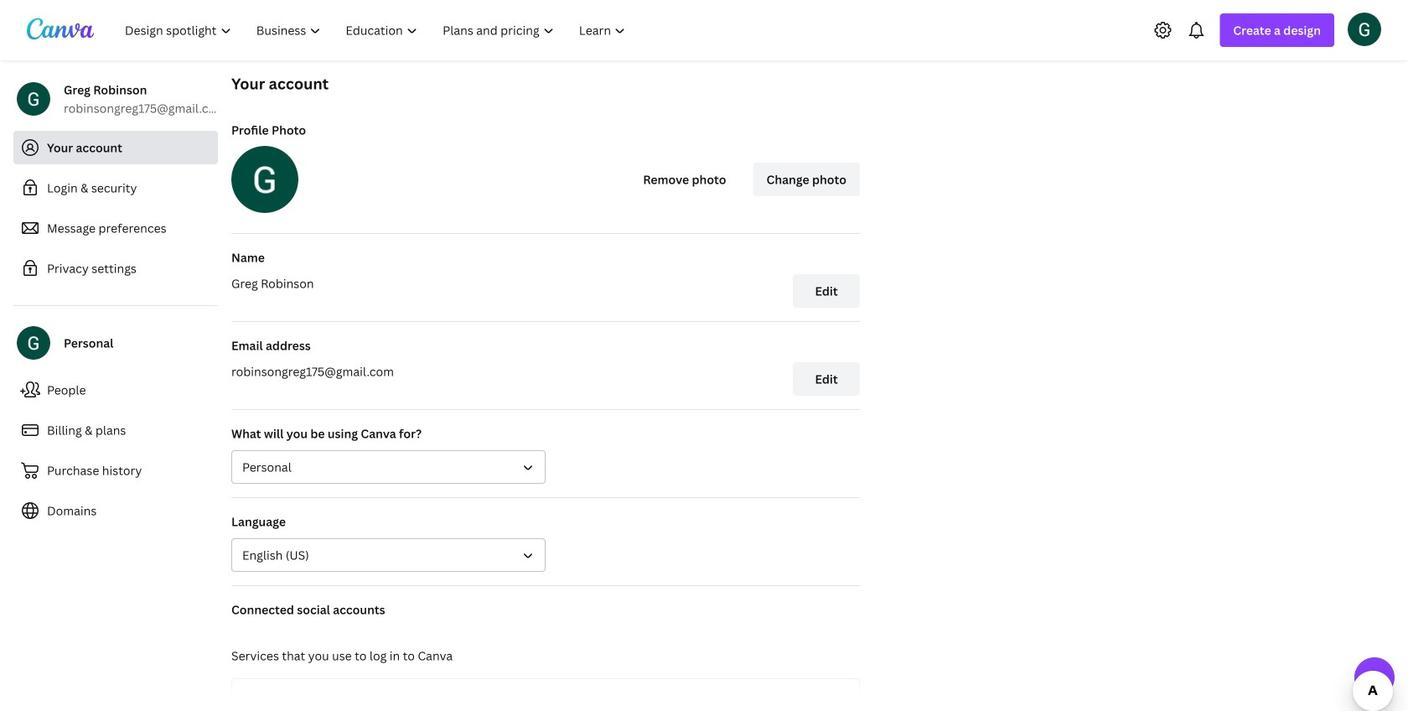 Task type: vqa. For each thing, say whether or not it's contained in the screenshot.
SEARCH BOX on the top of the page
no



Task type: describe. For each thing, give the bounding box(es) containing it.
greg robinson image
[[1348, 12, 1382, 46]]

top level navigation element
[[114, 13, 640, 47]]



Task type: locate. For each thing, give the bounding box(es) containing it.
Language: English (US) button
[[231, 538, 546, 572]]

None button
[[231, 450, 546, 484]]



